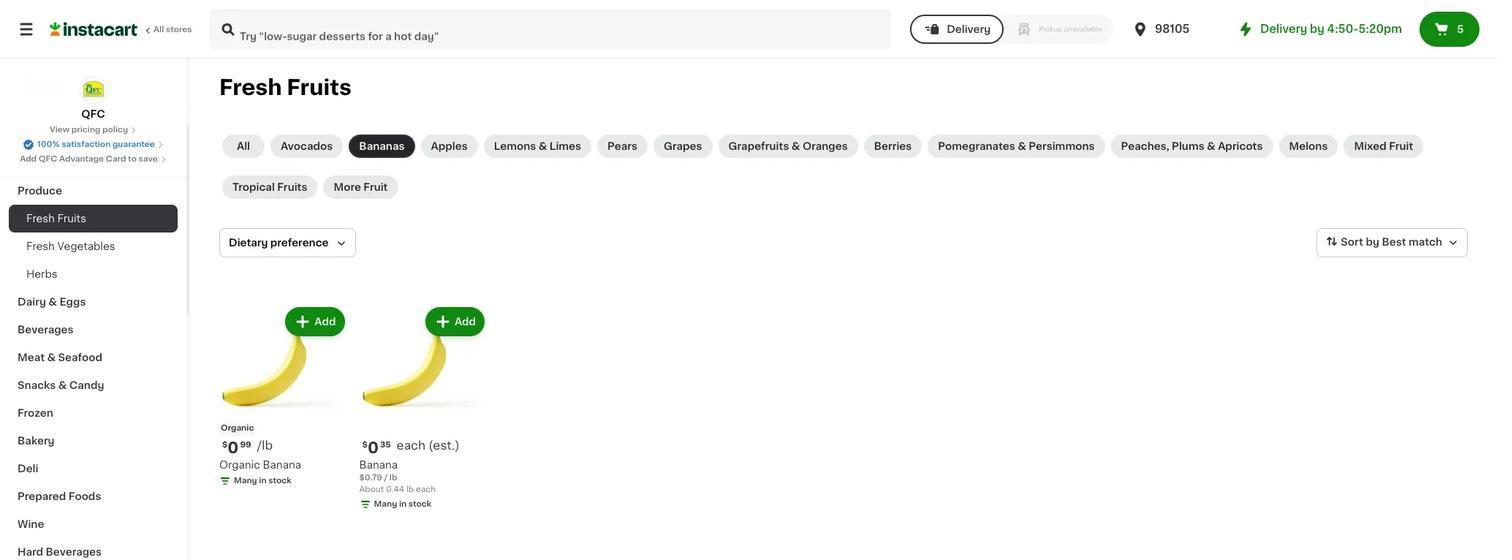 Task type: vqa. For each thing, say whether or not it's contained in the screenshot.
ADD button for /lb
yes



Task type: describe. For each thing, give the bounding box(es) containing it.
add button for each (est.)
[[427, 309, 483, 335]]

again
[[74, 49, 103, 59]]

match
[[1409, 237, 1443, 247]]

card
[[106, 155, 126, 163]]

0 vertical spatial in
[[259, 476, 267, 484]]

deli
[[18, 464, 38, 474]]

policy
[[102, 126, 128, 134]]

prepared
[[18, 491, 66, 502]]

snacks
[[18, 380, 56, 390]]

1 product group from the left
[[219, 304, 348, 490]]

all stores link
[[50, 9, 193, 50]]

100% satisfaction guarantee
[[37, 140, 155, 148]]

apples
[[431, 141, 468, 151]]

0 horizontal spatial qfc
[[39, 155, 57, 163]]

view pricing policy
[[50, 126, 128, 134]]

view pricing policy link
[[50, 124, 137, 136]]

each (est.)
[[397, 439, 460, 451]]

beverages inside 'link'
[[46, 547, 102, 557]]

delivery for delivery
[[947, 24, 991, 34]]

fresh vegetables link
[[9, 233, 178, 260]]

avocados
[[281, 141, 333, 151]]

2 product group from the left
[[359, 304, 488, 513]]

buy it again
[[41, 49, 103, 59]]

lemons & limes
[[494, 141, 581, 151]]

0 vertical spatial fresh
[[219, 77, 282, 98]]

preference
[[270, 238, 329, 248]]

35
[[380, 441, 391, 449]]

lists
[[41, 78, 66, 88]]

5 button
[[1420, 12, 1480, 47]]

0 vertical spatial fruits
[[287, 77, 352, 98]]

meat
[[18, 352, 45, 363]]

snacks & candy link
[[9, 371, 178, 399]]

grapes
[[664, 141, 702, 151]]

meat & seafood link
[[9, 344, 178, 371]]

organic banana
[[219, 460, 301, 470]]

it
[[64, 49, 71, 59]]

more
[[334, 182, 361, 192]]

all for all stores
[[154, 26, 164, 34]]

peaches,
[[1121, 141, 1170, 151]]

& for seafood
[[47, 352, 56, 363]]

apricots
[[1218, 141, 1263, 151]]

snacks & candy
[[18, 380, 104, 390]]

dairy
[[18, 297, 46, 307]]

0.44
[[386, 485, 404, 493]]

1 banana from the left
[[263, 460, 301, 470]]

oranges
[[803, 141, 848, 151]]

service type group
[[910, 15, 1114, 44]]

$0.79
[[359, 474, 382, 482]]

add button for /lb
[[287, 309, 343, 335]]

99
[[240, 441, 251, 449]]

$ 0 35
[[362, 440, 391, 455]]

bananas
[[359, 141, 405, 151]]

thanksgiving link
[[9, 149, 178, 177]]

0 vertical spatial beverages
[[18, 325, 74, 335]]

meat & seafood
[[18, 352, 102, 363]]

1 horizontal spatial fresh fruits
[[219, 77, 352, 98]]

bakery
[[18, 436, 55, 446]]

0 for each (est.)
[[368, 440, 379, 455]]

98105 button
[[1132, 9, 1220, 50]]

$ for /lb
[[222, 441, 228, 449]]

pomegranates
[[938, 141, 1016, 151]]

vegetables
[[57, 241, 115, 252]]

plums
[[1172, 141, 1205, 151]]

& right "plums"
[[1207, 141, 1216, 151]]

grapefruits & oranges
[[729, 141, 848, 151]]

$ 0 99
[[222, 440, 251, 455]]

berries link
[[864, 135, 922, 158]]

sort by
[[1341, 237, 1380, 247]]

sort
[[1341, 237, 1364, 247]]

limes
[[550, 141, 581, 151]]

pomegranates & persimmons link
[[928, 135, 1105, 158]]

all for all
[[237, 141, 250, 151]]

persimmons
[[1029, 141, 1095, 151]]

foods
[[69, 491, 101, 502]]

/lb
[[257, 439, 273, 451]]

wine
[[18, 519, 44, 529]]

melons
[[1290, 141, 1328, 151]]

produce link
[[9, 177, 178, 205]]

all stores
[[154, 26, 192, 34]]

pears
[[608, 141, 638, 151]]

stores
[[166, 26, 192, 34]]

eggs
[[60, 297, 86, 307]]

avocados link
[[271, 135, 343, 158]]

fruit for mixed fruit
[[1389, 141, 1414, 151]]

add for each (est.)
[[455, 317, 476, 327]]

best
[[1382, 237, 1407, 247]]

by for sort
[[1366, 237, 1380, 247]]

lists link
[[9, 69, 178, 98]]

dietary preference
[[229, 238, 329, 248]]

1 vertical spatial lb
[[407, 485, 414, 493]]

banana $0.79 / lb about 0.44 lb each
[[359, 460, 436, 493]]

pomegranates & persimmons
[[938, 141, 1095, 151]]

peaches, plums & apricots link
[[1111, 135, 1273, 158]]

$0.99 per pound element
[[219, 438, 348, 457]]

hard beverages link
[[9, 538, 178, 560]]

herbs
[[26, 269, 57, 279]]

fresh for fresh fruits link
[[26, 214, 55, 224]]

dairy & eggs
[[18, 297, 86, 307]]

pricing
[[71, 126, 100, 134]]

thanksgiving
[[18, 158, 88, 168]]

dairy & eggs link
[[9, 288, 178, 316]]



Task type: locate. For each thing, give the bounding box(es) containing it.
1 vertical spatial in
[[399, 500, 407, 508]]

delivery by 4:50-5:20pm link
[[1237, 20, 1403, 38]]

stock down banana $0.79 / lb about 0.44 lb each
[[409, 500, 432, 508]]

fresh for 'fresh vegetables' 'link'
[[26, 241, 55, 252]]

1 vertical spatial organic
[[219, 460, 260, 470]]

$
[[222, 441, 228, 449], [362, 441, 368, 449]]

delivery for delivery by 4:50-5:20pm
[[1261, 23, 1308, 34]]

fresh fruits link
[[9, 205, 178, 233]]

1 horizontal spatial in
[[399, 500, 407, 508]]

grapefruits
[[729, 141, 789, 151]]

fruit inside more fruit link
[[364, 182, 388, 192]]

lb right the 0.44
[[407, 485, 414, 493]]

0 horizontal spatial all
[[154, 26, 164, 34]]

0 horizontal spatial 0
[[228, 440, 239, 455]]

product group
[[219, 304, 348, 490], [359, 304, 488, 513]]

None search field
[[209, 9, 891, 50]]

by inside field
[[1366, 237, 1380, 247]]

5
[[1457, 24, 1464, 34]]

0 vertical spatial lb
[[390, 474, 397, 482]]

& for oranges
[[792, 141, 800, 151]]

more fruit link
[[324, 175, 398, 199]]

recipes
[[18, 130, 61, 140]]

1 vertical spatial fresh
[[26, 214, 55, 224]]

all up tropical
[[237, 141, 250, 151]]

2 0 from the left
[[368, 440, 379, 455]]

fresh fruits
[[219, 77, 352, 98], [26, 214, 86, 224]]

advantage
[[59, 155, 104, 163]]

0 horizontal spatial many
[[234, 476, 257, 484]]

0 horizontal spatial fruit
[[364, 182, 388, 192]]

0 vertical spatial by
[[1310, 23, 1325, 34]]

lb right /
[[390, 474, 397, 482]]

& for eggs
[[48, 297, 57, 307]]

1 vertical spatial beverages
[[46, 547, 102, 557]]

qfc logo image
[[79, 76, 107, 104]]

0 for /lb
[[228, 440, 239, 455]]

delivery inside button
[[947, 24, 991, 34]]

prepared foods
[[18, 491, 101, 502]]

fresh vegetables
[[26, 241, 115, 252]]

all left stores
[[154, 26, 164, 34]]

tropical
[[233, 182, 275, 192]]

organic for organic
[[221, 424, 254, 432]]

0 horizontal spatial lb
[[390, 474, 397, 482]]

0 horizontal spatial fresh fruits
[[26, 214, 86, 224]]

1 horizontal spatial 0
[[368, 440, 379, 455]]

melons link
[[1279, 135, 1338, 158]]

& left the limes
[[539, 141, 547, 151]]

fruit right 'more'
[[364, 182, 388, 192]]

1 vertical spatial fruit
[[364, 182, 388, 192]]

1 horizontal spatial add button
[[427, 309, 483, 335]]

banana down the $0.99 per pound element
[[263, 460, 301, 470]]

2 vertical spatial fresh
[[26, 241, 55, 252]]

fruit inside mixed fruit link
[[1389, 141, 1414, 151]]

more fruit
[[334, 182, 388, 192]]

(est.)
[[429, 439, 460, 451]]

banana
[[263, 460, 301, 470], [359, 460, 398, 470]]

organic up 99
[[221, 424, 254, 432]]

many in stock down organic banana
[[234, 476, 292, 484]]

0 horizontal spatial in
[[259, 476, 267, 484]]

0 horizontal spatial banana
[[263, 460, 301, 470]]

in down the 0.44
[[399, 500, 407, 508]]

0 left 99
[[228, 440, 239, 455]]

0 vertical spatial fruit
[[1389, 141, 1414, 151]]

fresh fruits up "fresh vegetables"
[[26, 214, 86, 224]]

fruits up avocados link
[[287, 77, 352, 98]]

0 vertical spatial all
[[154, 26, 164, 34]]

1 vertical spatial fresh fruits
[[26, 214, 86, 224]]

qfc link
[[79, 76, 107, 121]]

add qfc advantage card to save
[[20, 155, 158, 163]]

beverages down dairy & eggs at bottom
[[18, 325, 74, 335]]

delivery
[[1261, 23, 1308, 34], [947, 24, 991, 34]]

many in stock
[[234, 476, 292, 484], [374, 500, 432, 508]]

mixed fruit link
[[1344, 135, 1424, 158]]

0 horizontal spatial add button
[[287, 309, 343, 335]]

1 horizontal spatial lb
[[407, 485, 414, 493]]

by left 4:50-
[[1310, 23, 1325, 34]]

instacart logo image
[[50, 20, 137, 38]]

0 vertical spatial stock
[[269, 476, 292, 484]]

each right 35
[[397, 439, 426, 451]]

0 horizontal spatial delivery
[[947, 24, 991, 34]]

fresh fruits up avocados
[[219, 77, 352, 98]]

frozen link
[[9, 399, 178, 427]]

organic down $ 0 99
[[219, 460, 260, 470]]

$ for each (est.)
[[362, 441, 368, 449]]

1 horizontal spatial by
[[1366, 237, 1380, 247]]

lb
[[390, 474, 397, 482], [407, 485, 414, 493]]

Search field
[[211, 10, 890, 48]]

each right the 0.44
[[416, 485, 436, 493]]

& for candy
[[58, 380, 67, 390]]

$ left 35
[[362, 441, 368, 449]]

2 $ from the left
[[362, 441, 368, 449]]

1 vertical spatial many in stock
[[374, 500, 432, 508]]

fresh up herbs
[[26, 241, 55, 252]]

beverages link
[[9, 316, 178, 344]]

to
[[128, 155, 137, 163]]

2 horizontal spatial add
[[455, 317, 476, 327]]

0 vertical spatial each
[[397, 439, 426, 451]]

fresh down produce
[[26, 214, 55, 224]]

1 horizontal spatial $
[[362, 441, 368, 449]]

& for persimmons
[[1018, 141, 1027, 151]]

1 horizontal spatial many
[[374, 500, 397, 508]]

dietary preference button
[[219, 228, 356, 257]]

in
[[259, 476, 267, 484], [399, 500, 407, 508]]

& left persimmons
[[1018, 141, 1027, 151]]

fresh up all link
[[219, 77, 282, 98]]

grapefruits & oranges link
[[719, 135, 858, 158]]

1 add button from the left
[[287, 309, 343, 335]]

1 vertical spatial many
[[374, 500, 397, 508]]

by for delivery
[[1310, 23, 1325, 34]]

0 vertical spatial many
[[234, 476, 257, 484]]

1 horizontal spatial banana
[[359, 460, 398, 470]]

stock down organic banana
[[269, 476, 292, 484]]

1 vertical spatial stock
[[409, 500, 432, 508]]

& for limes
[[539, 141, 547, 151]]

stock
[[269, 476, 292, 484], [409, 500, 432, 508]]

$ inside $ 0 99
[[222, 441, 228, 449]]

0 horizontal spatial many in stock
[[234, 476, 292, 484]]

$ left 99
[[222, 441, 228, 449]]

0 vertical spatial qfc
[[81, 109, 105, 119]]

banana up /
[[359, 460, 398, 470]]

fruit right mixed
[[1389, 141, 1414, 151]]

$ inside $ 0 35
[[362, 441, 368, 449]]

frozen
[[18, 408, 53, 418]]

$0.35 each (estimated) element
[[359, 438, 488, 457]]

1 horizontal spatial add
[[315, 317, 336, 327]]

& left "eggs" at the bottom left of page
[[48, 297, 57, 307]]

each inside banana $0.79 / lb about 0.44 lb each
[[416, 485, 436, 493]]

0
[[228, 440, 239, 455], [368, 440, 379, 455]]

2 vertical spatial fruits
[[57, 214, 86, 224]]

fruits up "fresh vegetables"
[[57, 214, 86, 224]]

1 horizontal spatial qfc
[[81, 109, 105, 119]]

in down organic banana
[[259, 476, 267, 484]]

fresh
[[219, 77, 282, 98], [26, 214, 55, 224], [26, 241, 55, 252]]

1 horizontal spatial delivery
[[1261, 23, 1308, 34]]

qfc up view pricing policy link
[[81, 109, 105, 119]]

pears link
[[597, 135, 648, 158]]

0 vertical spatial organic
[[221, 424, 254, 432]]

all
[[154, 26, 164, 34], [237, 141, 250, 151]]

fruits right tropical
[[277, 182, 307, 192]]

0 horizontal spatial $
[[222, 441, 228, 449]]

0 horizontal spatial by
[[1310, 23, 1325, 34]]

1 0 from the left
[[228, 440, 239, 455]]

0 horizontal spatial stock
[[269, 476, 292, 484]]

1 horizontal spatial stock
[[409, 500, 432, 508]]

beverages
[[18, 325, 74, 335], [46, 547, 102, 557]]

banana inside banana $0.79 / lb about 0.44 lb each
[[359, 460, 398, 470]]

buy it again link
[[9, 39, 178, 69]]

/
[[384, 474, 388, 482]]

tropical fruits
[[233, 182, 307, 192]]

1 horizontal spatial fruit
[[1389, 141, 1414, 151]]

add
[[20, 155, 37, 163], [315, 317, 336, 327], [455, 317, 476, 327]]

many down organic banana
[[234, 476, 257, 484]]

&
[[539, 141, 547, 151], [792, 141, 800, 151], [1018, 141, 1027, 151], [1207, 141, 1216, 151], [48, 297, 57, 307], [47, 352, 56, 363], [58, 380, 67, 390]]

fruits
[[287, 77, 352, 98], [277, 182, 307, 192], [57, 214, 86, 224]]

1 vertical spatial qfc
[[39, 155, 57, 163]]

1 vertical spatial each
[[416, 485, 436, 493]]

qfc
[[81, 109, 105, 119], [39, 155, 57, 163]]

each
[[397, 439, 426, 451], [416, 485, 436, 493]]

0 vertical spatial fresh fruits
[[219, 77, 352, 98]]

about
[[359, 485, 384, 493]]

0 left 35
[[368, 440, 379, 455]]

many in stock down the 0.44
[[374, 500, 432, 508]]

& right meat
[[47, 352, 56, 363]]

mixed
[[1355, 141, 1387, 151]]

organic for organic banana
[[219, 460, 260, 470]]

best match
[[1382, 237, 1443, 247]]

& left 'oranges'
[[792, 141, 800, 151]]

buy
[[41, 49, 62, 59]]

hard beverages
[[18, 547, 102, 557]]

grapes link
[[654, 135, 713, 158]]

1 vertical spatial by
[[1366, 237, 1380, 247]]

add qfc advantage card to save link
[[20, 154, 167, 165]]

1 vertical spatial fruits
[[277, 182, 307, 192]]

save
[[139, 155, 158, 163]]

delivery button
[[910, 15, 1004, 44]]

add for /lb
[[315, 317, 336, 327]]

0 vertical spatial many in stock
[[234, 476, 292, 484]]

bakery link
[[9, 427, 178, 455]]

1 horizontal spatial many in stock
[[374, 500, 432, 508]]

0 horizontal spatial product group
[[219, 304, 348, 490]]

100%
[[37, 140, 60, 148]]

fresh inside 'link'
[[26, 241, 55, 252]]

lemons & limes link
[[484, 135, 592, 158]]

fruit for more fruit
[[364, 182, 388, 192]]

4:50-
[[1328, 23, 1359, 34]]

by right sort in the top of the page
[[1366, 237, 1380, 247]]

guarantee
[[113, 140, 155, 148]]

2 add button from the left
[[427, 309, 483, 335]]

beverages down the wine link
[[46, 547, 102, 557]]

1 horizontal spatial product group
[[359, 304, 488, 513]]

hard
[[18, 547, 43, 557]]

many
[[234, 476, 257, 484], [374, 500, 397, 508]]

qfc down 100%
[[39, 155, 57, 163]]

Best match Sort by field
[[1317, 228, 1468, 257]]

candy
[[69, 380, 104, 390]]

many down the 0.44
[[374, 500, 397, 508]]

& left 'candy'
[[58, 380, 67, 390]]

0 horizontal spatial add
[[20, 155, 37, 163]]

view
[[50, 126, 70, 134]]

1 $ from the left
[[222, 441, 228, 449]]

1 vertical spatial all
[[237, 141, 250, 151]]

2 banana from the left
[[359, 460, 398, 470]]

herbs link
[[9, 260, 178, 288]]

1 horizontal spatial all
[[237, 141, 250, 151]]

add button
[[287, 309, 343, 335], [427, 309, 483, 335]]



